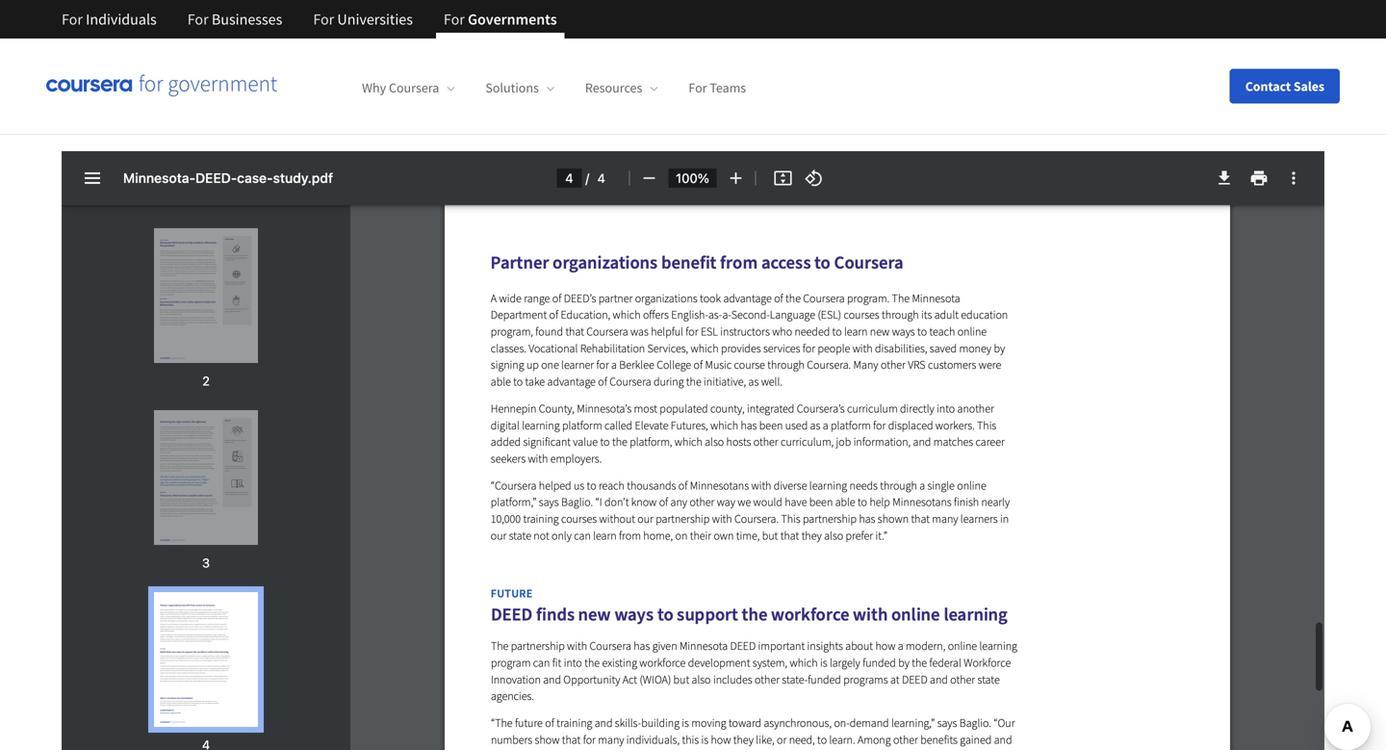 Task type: describe. For each thing, give the bounding box(es) containing it.
for governments
[[444, 10, 557, 29]]

governments
[[468, 10, 557, 29]]

universities
[[337, 10, 413, 29]]

banner navigation
[[46, 0, 573, 39]]

for for businesses
[[188, 10, 209, 29]]

for individuals
[[62, 10, 157, 29]]

for teams link
[[689, 79, 746, 97]]

for businesses
[[188, 10, 282, 29]]

for for individuals
[[62, 10, 83, 29]]

why
[[362, 79, 386, 97]]

solutions link
[[486, 79, 555, 97]]

for for governments
[[444, 10, 465, 29]]

contact
[[1246, 78, 1291, 95]]

why coursera link
[[362, 79, 455, 97]]

coursera for government image
[[46, 75, 277, 98]]

for universities
[[313, 10, 413, 29]]



Task type: locate. For each thing, give the bounding box(es) containing it.
individuals
[[86, 10, 157, 29]]

solutions
[[486, 79, 539, 97]]

resources link
[[585, 79, 658, 97]]

for left individuals
[[62, 10, 83, 29]]

teams
[[710, 79, 746, 97]]

for left businesses
[[188, 10, 209, 29]]

contact sales
[[1246, 78, 1325, 95]]

sales
[[1294, 78, 1325, 95]]

coursera
[[389, 79, 439, 97]]

for left universities
[[313, 10, 334, 29]]

for
[[62, 10, 83, 29], [188, 10, 209, 29], [313, 10, 334, 29], [444, 10, 465, 29], [689, 79, 707, 97]]

for teams
[[689, 79, 746, 97]]

for for universities
[[313, 10, 334, 29]]

contact sales button
[[1230, 69, 1340, 104]]

resources
[[585, 79, 643, 97]]

for left governments
[[444, 10, 465, 29]]

why coursera
[[362, 79, 439, 97]]

for left teams
[[689, 79, 707, 97]]

businesses
[[212, 10, 282, 29]]



Task type: vqa. For each thing, say whether or not it's contained in the screenshot.
the For
yes



